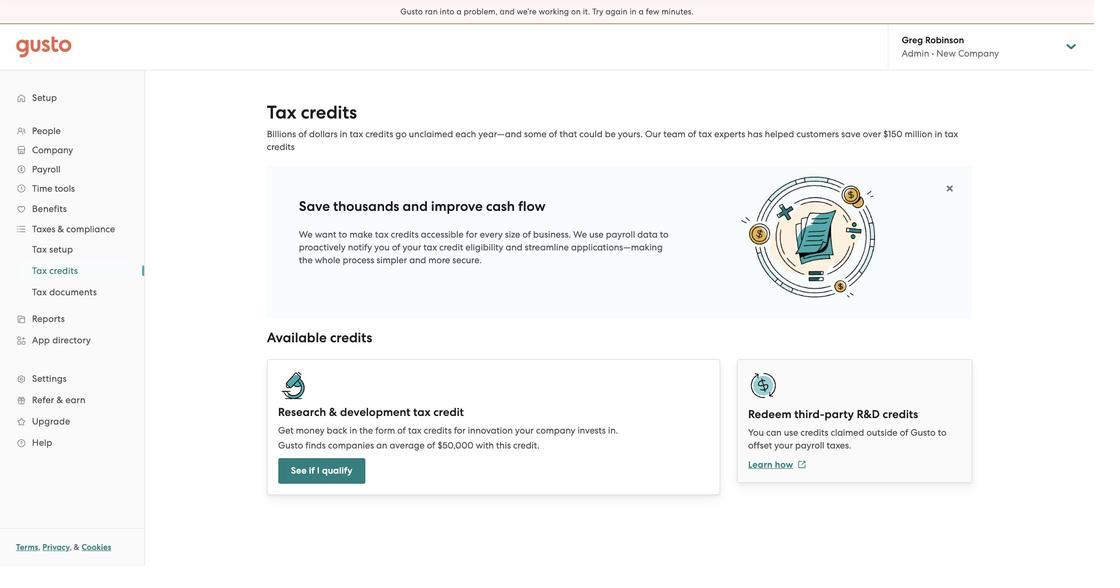 Task type: describe. For each thing, give the bounding box(es) containing it.
for inside get money back in the form of tax credits for innovation your company invests in. gusto finds companies an average of $50,000 with this credit.
[[454, 425, 466, 436]]

cash
[[486, 198, 515, 215]]

your inside the you can use credits claimed outside of gusto to offset your payroll taxes.
[[775, 440, 793, 451]]

of left that
[[549, 129, 557, 139]]

of up average on the bottom left of page
[[397, 425, 406, 436]]

of right average on the bottom left of page
[[427, 440, 436, 451]]

see if i qualify
[[291, 465, 353, 476]]

with
[[476, 440, 494, 451]]

1 horizontal spatial to
[[660, 229, 669, 240]]

invests
[[578, 425, 606, 436]]

people button
[[11, 121, 134, 141]]

reports link
[[11, 309, 134, 329]]

offset
[[748, 440, 772, 451]]

$150
[[884, 129, 903, 139]]

get
[[278, 425, 294, 436]]

for inside we want to make tax credits accessible for every size of business. we use payroll data to proactively notify you of your tax credit eligibility and streamline applications—making the whole process simpler and more secure.
[[466, 229, 478, 240]]

accessible
[[421, 229, 464, 240]]

team
[[664, 129, 686, 139]]

notify
[[348, 242, 372, 253]]

of inside the you can use credits claimed outside of gusto to offset your payroll taxes.
[[900, 427, 909, 438]]

finds
[[305, 440, 326, 451]]

2 we from the left
[[573, 229, 587, 240]]

setup
[[49, 244, 73, 255]]

back
[[327, 425, 347, 436]]

directory
[[52, 335, 91, 346]]

learn how
[[748, 459, 793, 471]]

working
[[539, 7, 569, 17]]

see if i qualify link
[[278, 458, 365, 484]]

in right million
[[935, 129, 943, 139]]

available credits
[[267, 329, 372, 346]]

that
[[560, 129, 577, 139]]

2 a from the left
[[639, 7, 644, 17]]

privacy link
[[43, 543, 70, 553]]

learn how link
[[748, 459, 806, 471]]

documents
[[49, 287, 97, 298]]

& for earn
[[57, 395, 63, 406]]

payroll button
[[11, 160, 134, 179]]

million
[[905, 129, 933, 139]]

use inside the you can use credits claimed outside of gusto to offset your payroll taxes.
[[784, 427, 799, 438]]

& left cookies button
[[74, 543, 80, 553]]

helped
[[765, 129, 794, 139]]

over
[[863, 129, 881, 139]]

qualify
[[322, 465, 353, 476]]

innovation
[[468, 425, 513, 436]]

redeem third-party r&d credits
[[748, 407, 919, 421]]

see
[[291, 465, 307, 476]]

reports
[[32, 314, 65, 324]]

greg robinson admin • new company
[[902, 35, 999, 59]]

claimed
[[831, 427, 864, 438]]

new
[[937, 48, 956, 59]]

benefits
[[32, 204, 67, 214]]

simpler
[[377, 255, 407, 266]]

and up accessible
[[403, 198, 428, 215]]

& for development
[[329, 405, 337, 419]]

list containing people
[[0, 121, 144, 454]]

tax for tax credits billions of dollars in tax credits go unclaimed each year—and some of that could be yours. our team of tax experts has helped customers save over $150 million in tax credits
[[267, 102, 296, 123]]

tax setup link
[[19, 240, 134, 259]]

secure.
[[453, 255, 482, 266]]

in right dollars
[[340, 129, 348, 139]]

taxes
[[32, 224, 55, 235]]

payroll inside we want to make tax credits accessible for every size of business. we use payroll data to proactively notify you of your tax credit eligibility and streamline applications—making the whole process simpler and more secure.
[[606, 229, 635, 240]]

gusto ran into a problem, and we're working on it. try again in a few minutes.
[[401, 7, 694, 17]]

your inside get money back in the form of tax credits for innovation your company invests in. gusto finds companies an average of $50,000 with this credit.
[[515, 425, 534, 436]]

learn
[[748, 459, 773, 471]]

research
[[278, 405, 326, 419]]

and left we're in the left of the page
[[500, 7, 515, 17]]

company button
[[11, 141, 134, 160]]

companies
[[328, 440, 374, 451]]

can
[[766, 427, 782, 438]]

size
[[505, 229, 520, 240]]

credits inside the you can use credits claimed outside of gusto to offset your payroll taxes.
[[801, 427, 829, 438]]

try
[[592, 7, 604, 17]]

thousands
[[333, 198, 399, 215]]

admin
[[902, 48, 930, 59]]

how
[[775, 459, 793, 471]]

payroll inside the you can use credits claimed outside of gusto to offset your payroll taxes.
[[795, 440, 825, 451]]

tax credits billions of dollars in tax credits go unclaimed each year—and some of that could be yours. our team of tax experts has helped customers save over $150 million in tax credits
[[267, 102, 958, 152]]

redeem
[[748, 407, 792, 421]]

app directory link
[[11, 331, 134, 350]]

yours.
[[618, 129, 643, 139]]

go
[[396, 129, 407, 139]]

refer & earn
[[32, 395, 85, 406]]

save
[[841, 129, 861, 139]]

make
[[350, 229, 373, 240]]

tax setup
[[32, 244, 73, 255]]

payroll
[[32, 164, 60, 175]]

terms
[[16, 543, 38, 553]]

tax credits
[[32, 266, 78, 276]]

could
[[580, 129, 603, 139]]

robinson
[[926, 35, 964, 46]]

gusto inside the you can use credits claimed outside of gusto to offset your payroll taxes.
[[911, 427, 936, 438]]

•
[[932, 48, 934, 59]]

third-
[[795, 407, 825, 421]]

money
[[296, 425, 325, 436]]

& for compliance
[[58, 224, 64, 235]]

tax documents
[[32, 287, 97, 298]]

this
[[496, 440, 511, 451]]



Task type: vqa. For each thing, say whether or not it's contained in the screenshot.
Settings
yes



Task type: locate. For each thing, give the bounding box(es) containing it.
tax for tax credits
[[32, 266, 47, 276]]

to inside the you can use credits claimed outside of gusto to offset your payroll taxes.
[[938, 427, 947, 438]]

2 horizontal spatial gusto
[[911, 427, 936, 438]]

1 vertical spatial your
[[515, 425, 534, 436]]

improve
[[431, 198, 483, 215]]

1 horizontal spatial your
[[515, 425, 534, 436]]

0 horizontal spatial the
[[299, 255, 313, 266]]

0 horizontal spatial for
[[454, 425, 466, 436]]

the inside get money back in the form of tax credits for innovation your company invests in. gusto finds companies an average of $50,000 with this credit.
[[359, 425, 373, 436]]

the down research & development tax credit
[[359, 425, 373, 436]]

privacy
[[43, 543, 70, 553]]

each
[[456, 129, 476, 139]]

more
[[429, 255, 450, 266]]

use right can
[[784, 427, 799, 438]]

payroll
[[606, 229, 635, 240], [795, 440, 825, 451]]

in up companies
[[350, 425, 357, 436]]

2 horizontal spatial your
[[775, 440, 793, 451]]

of right size
[[523, 229, 531, 240]]

& left earn
[[57, 395, 63, 406]]

want
[[315, 229, 336, 240]]

2 , from the left
[[70, 543, 72, 553]]

a
[[457, 7, 462, 17], [639, 7, 644, 17]]

0 horizontal spatial to
[[339, 229, 347, 240]]

you can use credits claimed outside of gusto to offset your payroll taxes.
[[748, 427, 947, 451]]

0 horizontal spatial use
[[589, 229, 604, 240]]

if
[[309, 465, 315, 476]]

use inside we want to make tax credits accessible for every size of business. we use payroll data to proactively notify you of your tax credit eligibility and streamline applications—making the whole process simpler and more secure.
[[589, 229, 604, 240]]

to
[[339, 229, 347, 240], [660, 229, 669, 240], [938, 427, 947, 438]]

your up credit.
[[515, 425, 534, 436]]

1 vertical spatial company
[[32, 145, 73, 156]]

1 vertical spatial gusto
[[911, 427, 936, 438]]

in inside get money back in the form of tax credits for innovation your company invests in. gusto finds companies an average of $50,000 with this credit.
[[350, 425, 357, 436]]

1 vertical spatial credit
[[434, 405, 464, 419]]

your inside we want to make tax credits accessible for every size of business. we use payroll data to proactively notify you of your tax credit eligibility and streamline applications—making the whole process simpler and more secure.
[[403, 242, 421, 253]]

gusto down get
[[278, 440, 303, 451]]

payroll left taxes.
[[795, 440, 825, 451]]

tax for tax setup
[[32, 244, 47, 255]]

2 vertical spatial your
[[775, 440, 793, 451]]

business.
[[533, 229, 571, 240]]

your down can
[[775, 440, 793, 451]]

use up applications—making
[[589, 229, 604, 240]]

a right into
[[457, 7, 462, 17]]

credits inside get money back in the form of tax credits for innovation your company invests in. gusto finds companies an average of $50,000 with this credit.
[[424, 425, 452, 436]]

company inside the greg robinson admin • new company
[[958, 48, 999, 59]]

1 vertical spatial use
[[784, 427, 799, 438]]

and down size
[[506, 242, 523, 253]]

we left want
[[299, 229, 313, 240]]

0 vertical spatial use
[[589, 229, 604, 240]]

0 horizontal spatial company
[[32, 145, 73, 156]]

you
[[374, 242, 390, 253]]

1 horizontal spatial use
[[784, 427, 799, 438]]

1 horizontal spatial company
[[958, 48, 999, 59]]

it.
[[583, 7, 590, 17]]

outside
[[867, 427, 898, 438]]

list
[[0, 121, 144, 454], [0, 239, 144, 303]]

for
[[466, 229, 478, 240], [454, 425, 466, 436]]

r&d
[[857, 407, 880, 421]]

in
[[630, 7, 637, 17], [340, 129, 348, 139], [935, 129, 943, 139], [350, 425, 357, 436]]

list containing tax setup
[[0, 239, 144, 303]]

credit.
[[513, 440, 540, 451]]

gusto right outside
[[911, 427, 936, 438]]

tax down tax credits
[[32, 287, 47, 298]]

0 vertical spatial credit
[[439, 242, 463, 253]]

the down proactively
[[299, 255, 313, 266]]

, left cookies button
[[70, 543, 72, 553]]

of right outside
[[900, 427, 909, 438]]

tax inside get money back in the form of tax credits for innovation your company invests in. gusto finds companies an average of $50,000 with this credit.
[[408, 425, 422, 436]]

gusto navigation element
[[0, 70, 144, 471]]

of up simpler
[[392, 242, 401, 253]]

1 horizontal spatial the
[[359, 425, 373, 436]]

development
[[340, 405, 411, 419]]

1 horizontal spatial gusto
[[401, 7, 423, 17]]

company
[[958, 48, 999, 59], [32, 145, 73, 156]]

terms , privacy , & cookies
[[16, 543, 111, 553]]

0 horizontal spatial a
[[457, 7, 462, 17]]

,
[[38, 543, 41, 553], [70, 543, 72, 553]]

your up simpler
[[403, 242, 421, 253]]

gusto inside get money back in the form of tax credits for innovation your company invests in. gusto finds companies an average of $50,000 with this credit.
[[278, 440, 303, 451]]

settings
[[32, 374, 67, 384]]

has
[[748, 129, 763, 139]]

0 horizontal spatial gusto
[[278, 440, 303, 451]]

few
[[646, 7, 660, 17]]

into
[[440, 7, 455, 17]]

the inside we want to make tax credits accessible for every size of business. we use payroll data to proactively notify you of your tax credit eligibility and streamline applications—making the whole process simpler and more secure.
[[299, 255, 313, 266]]

payroll up applications—making
[[606, 229, 635, 240]]

0 vertical spatial your
[[403, 242, 421, 253]]

use
[[589, 229, 604, 240], [784, 427, 799, 438]]

0 horizontal spatial ,
[[38, 543, 41, 553]]

0 vertical spatial for
[[466, 229, 478, 240]]

streamline
[[525, 242, 569, 253]]

company inside 'dropdown button'
[[32, 145, 73, 156]]

& inside dropdown button
[[58, 224, 64, 235]]

credits inside we want to make tax credits accessible for every size of business. we use payroll data to proactively notify you of your tax credit eligibility and streamline applications—making the whole process simpler and more secure.
[[391, 229, 419, 240]]

1 vertical spatial the
[[359, 425, 373, 436]]

company right new
[[958, 48, 999, 59]]

problem,
[[464, 7, 498, 17]]

save
[[299, 198, 330, 215]]

tools
[[55, 183, 75, 194]]

app directory
[[32, 335, 91, 346]]

you
[[748, 427, 764, 438]]

compliance
[[66, 224, 115, 235]]

setup
[[32, 92, 57, 103]]

get money back in the form of tax credits for innovation your company invests in. gusto finds companies an average of $50,000 with this credit.
[[278, 425, 618, 451]]

1 a from the left
[[457, 7, 462, 17]]

and left the 'more'
[[409, 255, 426, 266]]

a left few
[[639, 7, 644, 17]]

the
[[299, 255, 313, 266], [359, 425, 373, 436]]

we
[[299, 229, 313, 240], [573, 229, 587, 240]]

time
[[32, 183, 52, 194]]

settings link
[[11, 369, 134, 388]]

for up $50,000
[[454, 425, 466, 436]]

tax inside tax credits billions of dollars in tax credits go unclaimed each year—and some of that could be yours. our team of tax experts has helped customers save over $150 million in tax credits
[[267, 102, 296, 123]]

tax for tax documents
[[32, 287, 47, 298]]

& right taxes
[[58, 224, 64, 235]]

1 we from the left
[[299, 229, 313, 240]]

1 horizontal spatial ,
[[70, 543, 72, 553]]

credit
[[439, 242, 463, 253], [434, 405, 464, 419]]

we want to make tax credits accessible for every size of business. we use payroll data to proactively notify you of your tax credit eligibility and streamline applications—making the whole process simpler and more secure.
[[299, 229, 669, 266]]

billions
[[267, 129, 296, 139]]

credit up get money back in the form of tax credits for innovation your company invests in. gusto finds companies an average of $50,000 with this credit.
[[434, 405, 464, 419]]

experts
[[714, 129, 746, 139]]

we right business.
[[573, 229, 587, 240]]

0 vertical spatial gusto
[[401, 7, 423, 17]]

company
[[536, 425, 576, 436]]

0 vertical spatial payroll
[[606, 229, 635, 240]]

tax
[[350, 129, 363, 139], [699, 129, 712, 139], [945, 129, 958, 139], [375, 229, 389, 240], [424, 242, 437, 253], [413, 405, 431, 419], [408, 425, 422, 436]]

1 , from the left
[[38, 543, 41, 553]]

applications—making
[[571, 242, 663, 253]]

1 horizontal spatial a
[[639, 7, 644, 17]]

dollars
[[309, 129, 338, 139]]

, left privacy link
[[38, 543, 41, 553]]

tax
[[267, 102, 296, 123], [32, 244, 47, 255], [32, 266, 47, 276], [32, 287, 47, 298]]

1 horizontal spatial payroll
[[795, 440, 825, 451]]

company down people
[[32, 145, 73, 156]]

0 vertical spatial the
[[299, 255, 313, 266]]

refer & earn link
[[11, 391, 134, 410]]

terms link
[[16, 543, 38, 553]]

benefits link
[[11, 199, 134, 219]]

1 list from the top
[[0, 121, 144, 454]]

of
[[298, 129, 307, 139], [549, 129, 557, 139], [688, 129, 697, 139], [523, 229, 531, 240], [392, 242, 401, 253], [397, 425, 406, 436], [900, 427, 909, 438], [427, 440, 436, 451]]

data
[[638, 229, 658, 240]]

tax up billions
[[267, 102, 296, 123]]

tax down the tax setup
[[32, 266, 47, 276]]

0 vertical spatial company
[[958, 48, 999, 59]]

minutes.
[[662, 7, 694, 17]]

of left dollars
[[298, 129, 307, 139]]

1 vertical spatial payroll
[[795, 440, 825, 451]]

1 horizontal spatial we
[[573, 229, 587, 240]]

in right again
[[630, 7, 637, 17]]

& up back
[[329, 405, 337, 419]]

2 list from the top
[[0, 239, 144, 303]]

for up eligibility
[[466, 229, 478, 240]]

i
[[317, 465, 320, 476]]

gusto left ran
[[401, 7, 423, 17]]

1 horizontal spatial for
[[466, 229, 478, 240]]

2 horizontal spatial to
[[938, 427, 947, 438]]

of right team
[[688, 129, 697, 139]]

0 horizontal spatial we
[[299, 229, 313, 240]]

flow
[[518, 198, 546, 215]]

credits inside gusto navigation element
[[49, 266, 78, 276]]

we're
[[517, 7, 537, 17]]

home image
[[16, 36, 72, 57]]

$50,000
[[438, 440, 474, 451]]

refer
[[32, 395, 54, 406]]

some
[[524, 129, 547, 139]]

0 horizontal spatial payroll
[[606, 229, 635, 240]]

0 horizontal spatial your
[[403, 242, 421, 253]]

tax down taxes
[[32, 244, 47, 255]]

credit inside we want to make tax credits accessible for every size of business. we use payroll data to proactively notify you of your tax credit eligibility and streamline applications—making the whole process simpler and more secure.
[[439, 242, 463, 253]]

2 vertical spatial gusto
[[278, 440, 303, 451]]

credit down accessible
[[439, 242, 463, 253]]

cookies
[[82, 543, 111, 553]]

help link
[[11, 433, 134, 453]]

taxes & compliance button
[[11, 220, 134, 239]]

taxes.
[[827, 440, 852, 451]]

1 vertical spatial for
[[454, 425, 466, 436]]

earn
[[65, 395, 85, 406]]



